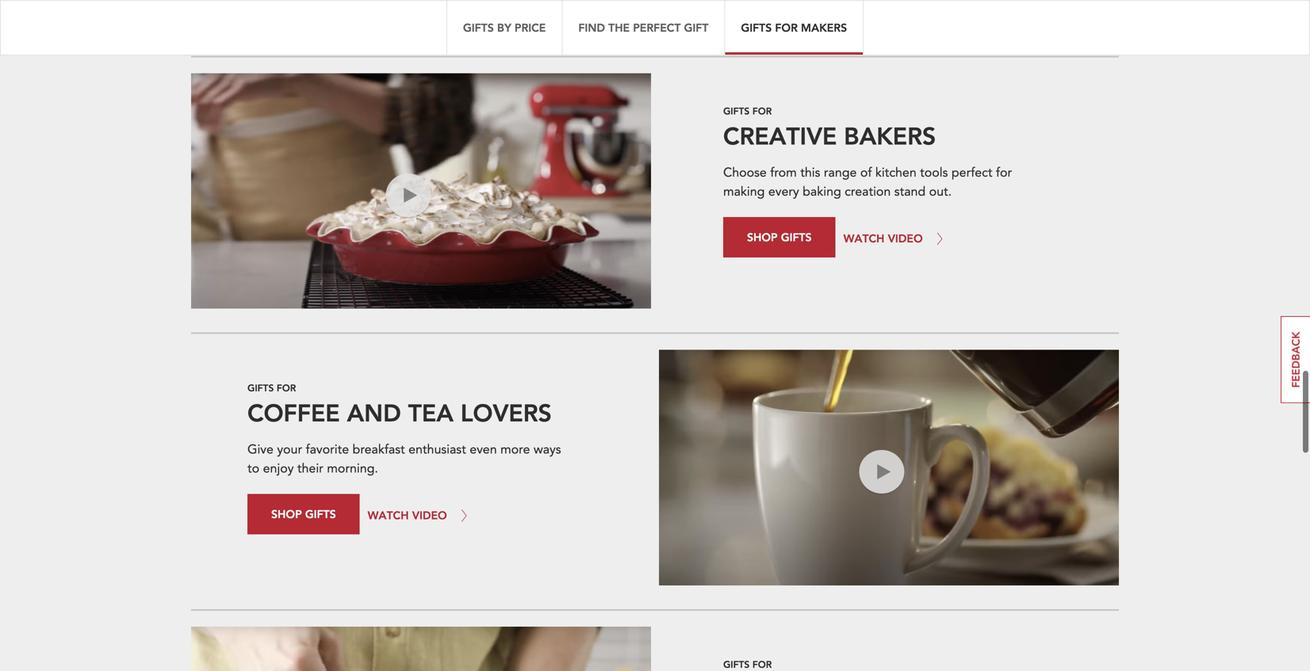 Task type: locate. For each thing, give the bounding box(es) containing it.
video down the give your favorite breakfast enthusiast even more ways to enjoy their morning.
[[412, 508, 447, 523]]

breakfast
[[353, 441, 405, 459]]

0 vertical spatial watch
[[844, 231, 885, 246]]

icon for creative bakers
[[386, 246, 410, 264]]

gifts by price button
[[446, 0, 562, 56]]

shop down making at the top right
[[747, 230, 778, 245]]

0 vertical spatial video
[[386, 232, 419, 249]]

shop gifts link
[[723, 217, 836, 258], [247, 494, 360, 535]]

video down stand
[[888, 231, 923, 246]]

gifts
[[463, 20, 494, 35], [741, 20, 772, 35], [723, 105, 750, 117], [781, 230, 812, 245], [247, 382, 274, 394], [305, 507, 336, 522], [723, 659, 750, 671]]

of
[[860, 164, 872, 182]]

perfect
[[633, 20, 681, 35]]

gifts for gifts by price
[[463, 20, 494, 35]]

video for and
[[412, 508, 447, 523]]

watch video for bakers
[[844, 231, 923, 246]]

even
[[470, 441, 497, 459]]

watch video down creation
[[844, 231, 923, 246]]

gifts inside gifts for makers button
[[741, 20, 772, 35]]

watch video icon for creative bakers
[[386, 217, 422, 264]]

1 vertical spatial video
[[412, 508, 447, 523]]

watch
[[386, 217, 422, 235], [859, 494, 895, 512]]

watch for and
[[368, 508, 409, 523]]

watch down creation
[[844, 231, 885, 246]]

1 vertical spatial watch
[[859, 494, 895, 512]]

for for makers
[[775, 20, 798, 35]]

every
[[768, 183, 799, 201]]

shop gifts for coffee
[[271, 507, 336, 522]]

shop
[[747, 230, 778, 245], [271, 507, 302, 522]]

0 vertical spatial watch video icon
[[386, 217, 422, 264]]

1 horizontal spatial icon
[[859, 523, 883, 541]]

1 horizontal spatial video
[[888, 231, 923, 246]]

video for creative bakers
[[386, 232, 419, 249]]

0 horizontal spatial watch
[[386, 217, 422, 235]]

shop gifts down their
[[271, 507, 336, 522]]

0 vertical spatial watch video link
[[844, 217, 949, 260]]

tools
[[920, 164, 948, 182]]

0 vertical spatial shop gifts
[[747, 230, 812, 245]]

shop gifts
[[747, 230, 812, 245], [271, 507, 336, 522]]

for
[[996, 164, 1012, 182]]

gifts inside gifts by price button
[[463, 20, 494, 35]]

morning.
[[327, 460, 378, 478]]

coffee
[[247, 397, 340, 428]]

ways
[[534, 441, 561, 459]]

video for bakers
[[888, 231, 923, 246]]

out.
[[929, 183, 952, 201]]

0 horizontal spatial video
[[386, 232, 419, 249]]

1 horizontal spatial watch video link
[[844, 217, 949, 260]]

site feedback image
[[1281, 316, 1310, 404]]

1 vertical spatial watch video icon
[[859, 494, 895, 541]]

video thumbnail. image
[[659, 0, 1119, 32], [191, 73, 651, 309], [659, 350, 1119, 586], [191, 627, 651, 672]]

0 vertical spatial shop
[[747, 230, 778, 245]]

icon for coffee and tea lovers
[[859, 523, 883, 541]]

gifts for gifts for coffee and tea lovers
[[247, 382, 274, 394]]

perfect
[[952, 164, 993, 182]]

1 horizontal spatial watch
[[859, 494, 895, 512]]

0 horizontal spatial watch video
[[368, 508, 447, 523]]

gifts for gifts for makers
[[741, 20, 772, 35]]

0 horizontal spatial watch video link
[[368, 494, 473, 537]]

gifts for coffee and tea lovers
[[247, 382, 552, 428]]

for
[[775, 20, 798, 35], [752, 105, 772, 117], [277, 382, 296, 394], [752, 659, 772, 671]]

gifts inside gifts for coffee and tea lovers
[[247, 382, 274, 394]]

watch video link down the give your favorite breakfast enthusiast even more ways to enjoy their morning.
[[368, 494, 473, 537]]

gifts for gifts for
[[723, 659, 750, 671]]

video for coffee and tea lovers
[[859, 509, 892, 526]]

1 vertical spatial icon
[[859, 523, 883, 541]]

video
[[888, 231, 923, 246], [412, 508, 447, 523]]

watch video for and
[[368, 508, 447, 523]]

watch down the give your favorite breakfast enthusiast even more ways to enjoy their morning.
[[368, 508, 409, 523]]

0 horizontal spatial watch video icon
[[386, 217, 422, 264]]

1 horizontal spatial shop gifts link
[[723, 217, 836, 258]]

watch video icon
[[386, 217, 422, 264], [859, 494, 895, 541]]

1 vertical spatial watch
[[368, 508, 409, 523]]

1 vertical spatial watch video link
[[368, 494, 473, 537]]

1 vertical spatial video
[[859, 509, 892, 526]]

for inside button
[[775, 20, 798, 35]]

for inside gifts for coffee and tea lovers
[[277, 382, 296, 394]]

shop gifts link down every
[[723, 217, 836, 258]]

watch video down the give your favorite breakfast enthusiast even more ways to enjoy their morning.
[[368, 508, 447, 523]]

1 horizontal spatial watch
[[844, 231, 885, 246]]

0 horizontal spatial shop
[[271, 507, 302, 522]]

shop down enjoy in the bottom left of the page
[[271, 507, 302, 522]]

watch for coffee and tea lovers
[[859, 494, 895, 512]]

0 horizontal spatial video
[[412, 508, 447, 523]]

1 horizontal spatial video
[[859, 509, 892, 526]]

watch video link
[[844, 217, 949, 260], [368, 494, 473, 537]]

gifts for makers button
[[724, 0, 864, 56]]

video
[[386, 232, 419, 249], [859, 509, 892, 526]]

for inside gifts for creative bakers
[[752, 105, 772, 117]]

1 horizontal spatial shop gifts
[[747, 230, 812, 245]]

0 vertical spatial shop gifts link
[[723, 217, 836, 258]]

1 vertical spatial shop gifts
[[271, 507, 336, 522]]

shop gifts link down their
[[247, 494, 360, 535]]

0 vertical spatial watch video
[[844, 231, 923, 246]]

1 horizontal spatial shop
[[747, 230, 778, 245]]

watch video link down stand
[[844, 217, 949, 260]]

1 horizontal spatial watch video
[[844, 231, 923, 246]]

0 vertical spatial video
[[888, 231, 923, 246]]

watch video link for and
[[368, 494, 473, 537]]

watch
[[844, 231, 885, 246], [368, 508, 409, 523]]

0 horizontal spatial watch
[[368, 508, 409, 523]]

gifts for makers
[[741, 20, 847, 35]]

shop gifts down every
[[747, 230, 812, 245]]

enjoy
[[263, 460, 294, 478]]

0 vertical spatial icon
[[386, 246, 410, 264]]

kitchen
[[875, 164, 917, 182]]

for for creative
[[752, 105, 772, 117]]

0 vertical spatial watch
[[386, 217, 422, 235]]

watch video
[[844, 231, 923, 246], [368, 508, 447, 523]]

1 vertical spatial watch video
[[368, 508, 447, 523]]

1 horizontal spatial watch video icon
[[859, 494, 895, 541]]

1 vertical spatial shop
[[271, 507, 302, 522]]

0 horizontal spatial icon
[[386, 246, 410, 264]]

find
[[578, 20, 605, 35]]

1 vertical spatial shop gifts link
[[247, 494, 360, 535]]

shop for coffee
[[271, 507, 302, 522]]

0 horizontal spatial shop gifts
[[271, 507, 336, 522]]

gifts inside gifts for creative bakers
[[723, 105, 750, 117]]

0 horizontal spatial shop gifts link
[[247, 494, 360, 535]]

find the perfect gift button
[[562, 0, 724, 56]]

icon
[[386, 246, 410, 264], [859, 523, 883, 541]]



Task type: describe. For each thing, give the bounding box(es) containing it.
range
[[824, 164, 857, 182]]

gifts for gifts for creative bakers
[[723, 105, 750, 117]]

tea
[[408, 397, 454, 428]]

watch video icon for coffee and tea lovers
[[859, 494, 895, 541]]

shop for creative
[[747, 230, 778, 245]]

making
[[723, 183, 765, 201]]

by
[[497, 20, 511, 35]]

stand
[[894, 183, 926, 201]]

creative
[[723, 120, 837, 151]]

watch for creative bakers
[[386, 217, 422, 235]]

from
[[770, 164, 797, 182]]

price
[[515, 20, 546, 35]]

watch for bakers
[[844, 231, 885, 246]]

shop gifts link for coffee
[[247, 494, 360, 535]]

more
[[500, 441, 530, 459]]

your
[[277, 441, 302, 459]]

give your favorite breakfast enthusiast even more ways to enjoy their morning.
[[247, 441, 561, 478]]

favorite
[[306, 441, 349, 459]]

baking
[[803, 183, 841, 201]]

gifts by price
[[463, 20, 546, 35]]

choose
[[723, 164, 767, 182]]

give
[[247, 441, 274, 459]]

to
[[247, 460, 259, 478]]

choose from this range of kitchen tools perfect for making every baking creation stand out.
[[723, 164, 1012, 201]]

gifts for
[[723, 659, 772, 671]]

the
[[608, 20, 630, 35]]

their
[[297, 460, 323, 478]]

find the perfect gift
[[578, 20, 709, 35]]

makers
[[801, 20, 847, 35]]

watch video link for bakers
[[844, 217, 949, 260]]

gift
[[684, 20, 709, 35]]

creation
[[845, 183, 891, 201]]

enthusiast
[[409, 441, 466, 459]]

for for coffee
[[277, 382, 296, 394]]

gifts for creative bakers
[[723, 105, 936, 151]]

shop gifts for creative
[[747, 230, 812, 245]]

this
[[800, 164, 820, 182]]

lovers
[[461, 397, 552, 428]]

bakers
[[844, 120, 936, 151]]

shop gifts link for creative
[[723, 217, 836, 258]]

and
[[347, 397, 401, 428]]



Task type: vqa. For each thing, say whether or not it's contained in the screenshot.
Residents
no



